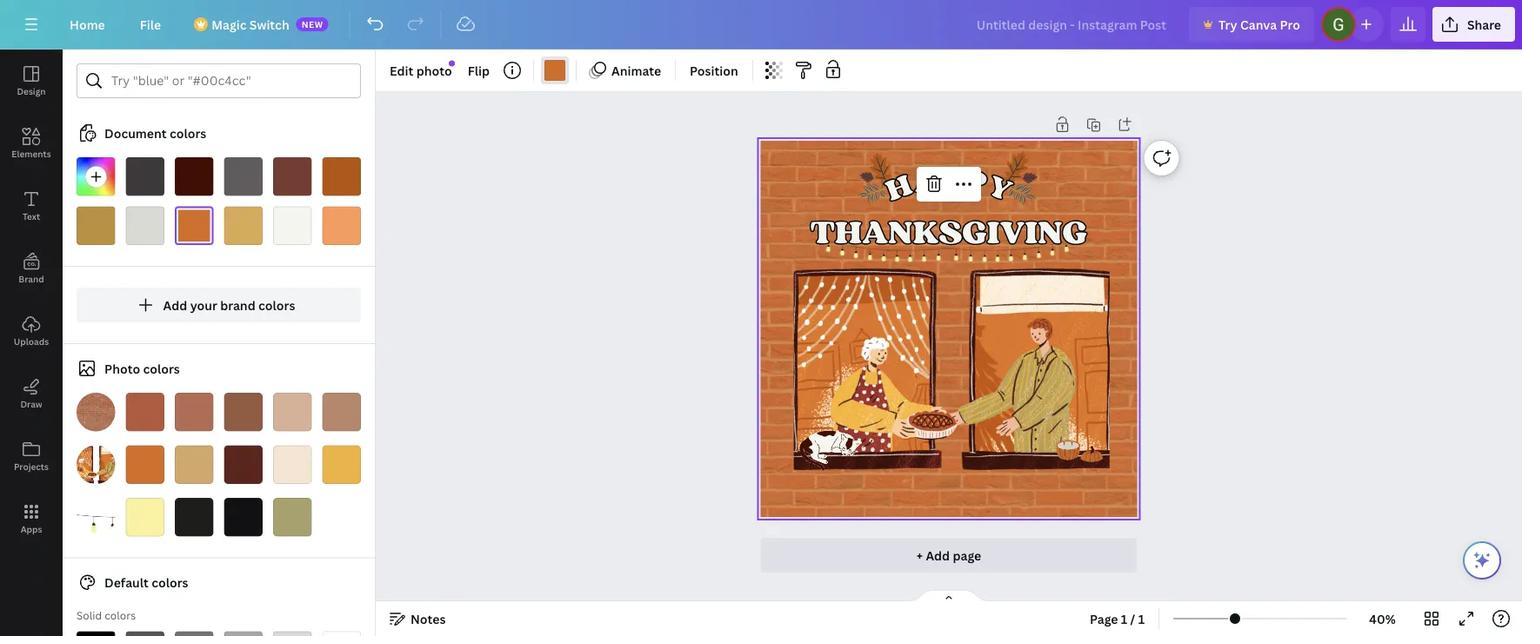 Task type: locate. For each thing, give the bounding box(es) containing it.
#db6a17 image
[[545, 60, 566, 81], [126, 446, 164, 485], [126, 446, 164, 485]]

#fbf199 image
[[126, 499, 164, 537], [126, 499, 164, 537]]

1 left /
[[1121, 611, 1128, 628]]

home link
[[56, 7, 119, 42]]

your
[[190, 297, 217, 314]]

add
[[163, 297, 187, 314], [926, 548, 950, 564]]

#3e393a image
[[126, 157, 164, 196], [126, 157, 164, 196]]

add your brand colors
[[163, 297, 295, 314]]

share button
[[1433, 7, 1516, 42]]

file
[[140, 16, 161, 33]]

#b86a4f image
[[175, 393, 214, 432], [175, 393, 214, 432]]

design
[[17, 85, 46, 97]]

#1d1d1a image
[[175, 499, 214, 537], [175, 499, 214, 537]]

light gray #d9d9d9 image
[[273, 632, 312, 637], [273, 632, 312, 637]]

+ add page
[[917, 548, 982, 564]]

#ff9956 image
[[322, 207, 361, 245], [322, 207, 361, 245]]

40%
[[1370, 611, 1396, 628]]

#bf8f36 image
[[77, 207, 115, 245], [77, 207, 115, 245]]

#dbb094 image
[[273, 393, 312, 432], [273, 393, 312, 432]]

1 right /
[[1139, 611, 1145, 628]]

0 horizontal spatial 1
[[1121, 611, 1128, 628]]

#db6a17 image
[[545, 60, 566, 81], [175, 207, 214, 245], [175, 207, 214, 245]]

0 vertical spatial add
[[163, 297, 187, 314]]

40% button
[[1355, 606, 1411, 633]]

photo
[[417, 62, 452, 79]]

#d5a666 image
[[175, 446, 214, 485], [175, 446, 214, 485]]

2 1 from the left
[[1139, 611, 1145, 628]]

#ba573b image
[[126, 393, 164, 432], [126, 393, 164, 432]]

uploads
[[14, 336, 49, 348]]

position
[[690, 62, 739, 79]]

brand
[[19, 273, 44, 285]]

colors for default colors
[[152, 575, 188, 592]]

page 1 / 1
[[1090, 611, 1145, 628]]

black #000000 image
[[77, 632, 115, 637], [77, 632, 115, 637]]

#dca950 image
[[224, 207, 263, 245], [224, 207, 263, 245]]

#615c5d image
[[224, 157, 263, 196]]

#d9d9d3 image
[[126, 207, 164, 245], [126, 207, 164, 245]]

draw button
[[0, 363, 63, 425]]

share
[[1468, 16, 1502, 33]]

document colors
[[104, 125, 206, 141]]

apps button
[[0, 488, 63, 551]]

page
[[1090, 611, 1119, 628]]

colors right brand
[[258, 297, 295, 314]]

#450901 image
[[175, 157, 214, 196]]

add left your
[[163, 297, 187, 314]]

#f7e4d2 image
[[273, 446, 312, 485], [273, 446, 312, 485]]

notes button
[[383, 606, 453, 633]]

elements button
[[0, 112, 63, 175]]

p
[[940, 160, 963, 197]]

default
[[104, 575, 149, 592]]

projects button
[[0, 425, 63, 488]]

colors right default
[[152, 575, 188, 592]]

#615c5d image
[[224, 157, 263, 196]]

add right +
[[926, 548, 950, 564]]

gray #737373 image
[[175, 632, 214, 637], [175, 632, 214, 637]]

#bb8569 image
[[322, 393, 361, 432], [322, 393, 361, 432]]

brand button
[[0, 238, 63, 300]]

switch
[[250, 16, 289, 33]]

add a new color image
[[77, 157, 115, 196], [77, 157, 115, 196]]

edit photo
[[390, 62, 452, 79]]

colors right photo
[[143, 361, 180, 377]]

edit
[[390, 62, 414, 79]]

#985941 image
[[224, 393, 263, 432]]

page
[[953, 548, 982, 564]]

white #ffffff image
[[322, 632, 361, 637]]

colors for solid colors
[[105, 609, 136, 623]]

1 vertical spatial add
[[926, 548, 950, 564]]

gray #a6a6a6 image
[[224, 632, 263, 637], [224, 632, 263, 637]]

edit photo button
[[383, 57, 459, 84]]

colors
[[170, 125, 206, 141], [258, 297, 295, 314], [143, 361, 180, 377], [152, 575, 188, 592], [105, 609, 136, 623]]

1
[[1121, 611, 1128, 628], [1139, 611, 1145, 628]]

try canva pro
[[1219, 16, 1301, 33]]

thanksgiving
[[811, 212, 1088, 252], [811, 212, 1088, 252]]

draw
[[20, 399, 42, 410]]

#5f221b image
[[224, 446, 263, 485], [224, 446, 263, 485]]

magic switch
[[212, 16, 289, 33]]

1 horizontal spatial 1
[[1139, 611, 1145, 628]]

solid
[[77, 609, 102, 623]]

try canva pro button
[[1189, 7, 1315, 42]]

#111114 image
[[224, 499, 263, 537], [224, 499, 263, 537]]

#f3b12f image
[[322, 446, 361, 485]]

colors up #450901 image
[[170, 125, 206, 141]]

Try "blue" or "#00c4cc" search field
[[111, 64, 350, 97]]

#a8a169 image
[[273, 499, 312, 537]]

design button
[[0, 50, 63, 112]]

colors right solid
[[105, 609, 136, 623]]

side panel tab list
[[0, 50, 63, 551]]

new
[[302, 18, 324, 30]]

colors inside button
[[258, 297, 295, 314]]

1 horizontal spatial add
[[926, 548, 950, 564]]

#7a3930 image
[[273, 157, 312, 196], [273, 157, 312, 196]]

dark gray #545454 image
[[126, 632, 164, 637], [126, 632, 164, 637]]

/
[[1131, 611, 1136, 628]]

y
[[983, 167, 1018, 209]]

white #ffffff image
[[322, 632, 361, 637]]

add your brand colors button
[[77, 288, 361, 323]]



Task type: vqa. For each thing, say whether or not it's contained in the screenshot.
the topmost 'PURCHASE HISTORY'
no



Task type: describe. For each thing, give the bounding box(es) containing it.
uploads button
[[0, 300, 63, 363]]

solid colors
[[77, 609, 136, 623]]

h
[[881, 166, 917, 209]]

#f5f5ef image
[[273, 207, 312, 245]]

+ add page button
[[761, 539, 1138, 573]]

colors for photo colors
[[143, 361, 180, 377]]

canva assistant image
[[1472, 551, 1493, 572]]

photo
[[104, 361, 140, 377]]

text
[[23, 211, 40, 222]]

canva
[[1241, 16, 1278, 33]]

text button
[[0, 175, 63, 238]]

new image
[[449, 61, 455, 66]]

#985941 image
[[224, 393, 263, 432]]

flip
[[468, 62, 490, 79]]

projects
[[14, 461, 49, 473]]

show pages image
[[908, 590, 991, 604]]

Design title text field
[[963, 7, 1183, 42]]

colors for document colors
[[170, 125, 206, 141]]

#a8a169 image
[[273, 499, 312, 537]]

document
[[104, 125, 167, 141]]

magic
[[212, 16, 247, 33]]

1 1 from the left
[[1121, 611, 1128, 628]]

flip button
[[461, 57, 497, 84]]

try
[[1219, 16, 1238, 33]]

animate
[[612, 62, 661, 79]]

#b95300 image
[[322, 157, 361, 196]]

notes
[[411, 611, 446, 628]]

animate button
[[584, 57, 668, 84]]

#450901 image
[[175, 157, 214, 196]]

position button
[[683, 57, 746, 84]]

#b95300 image
[[322, 157, 361, 196]]

main menu bar
[[0, 0, 1523, 50]]

photo colors
[[104, 361, 180, 377]]

default colors
[[104, 575, 188, 592]]

+
[[917, 548, 923, 564]]

brand
[[220, 297, 256, 314]]

file button
[[126, 7, 175, 42]]

0 horizontal spatial add
[[163, 297, 187, 314]]

#f3b12f image
[[322, 446, 361, 485]]

#f5f5ef image
[[273, 207, 312, 245]]

home
[[70, 16, 105, 33]]

pro
[[1280, 16, 1301, 33]]

elements
[[12, 148, 51, 160]]

apps
[[21, 524, 42, 536]]



